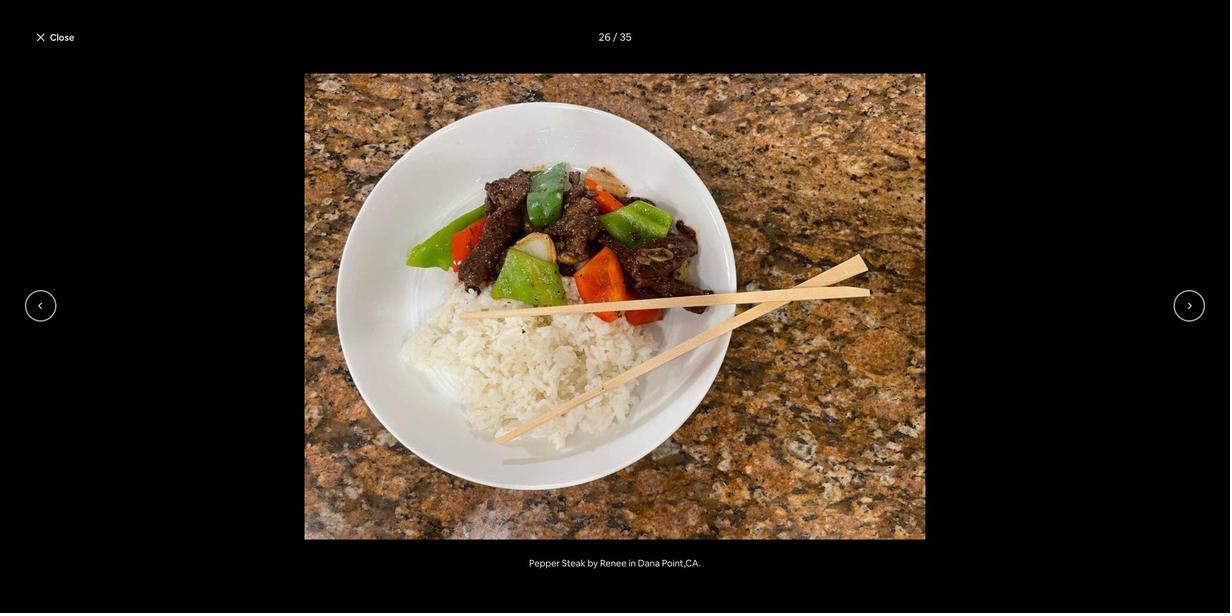 Task type: locate. For each thing, give the bounding box(es) containing it.
show left 'prices'
[[749, 523, 772, 535]]

person
[[848, 508, 881, 522]]

26 / 35
[[599, 30, 632, 44]]

1 horizontal spatial show
[[877, 429, 901, 441]]

show left photos
[[877, 429, 901, 441]]

show all prices button
[[749, 523, 811, 535]]

35
[[620, 30, 632, 44], [914, 429, 925, 441]]

1 vertical spatial all
[[774, 523, 784, 535]]

1 vertical spatial /
[[841, 508, 845, 522]]

all
[[903, 429, 912, 441], [774, 523, 784, 535]]

show
[[877, 429, 901, 441], [749, 523, 772, 535]]

0 vertical spatial by
[[434, 122, 454, 144]]

1 horizontal spatial /
[[841, 508, 845, 522]]

experience
[[286, 108, 333, 118]]

0 horizontal spatial show
[[749, 523, 772, 535]]

0 horizontal spatial 35
[[620, 30, 632, 44]]

all left 'prices'
[[774, 523, 784, 535]]

english
[[336, 511, 369, 525]]

pepper steak by renee in dana point,ca. image
[[63, 74, 1168, 540], [63, 74, 1168, 540]]

share
[[904, 151, 929, 163]]

steak
[[562, 558, 586, 569]]

team
[[630, 122, 674, 144]]

sunflowerli/fun
[[500, 122, 626, 144]]

1 horizontal spatial all
[[903, 429, 912, 441]]

hanoi,
[[299, 151, 326, 163]]

$20
[[787, 504, 812, 523]]

1 horizontal spatial by
[[588, 558, 598, 569]]

1 vertical spatial show
[[749, 523, 772, 535]]

35 right 26
[[620, 30, 632, 44]]

0 vertical spatial in
[[325, 511, 333, 525]]

/
[[613, 30, 618, 44], [841, 508, 845, 522]]

1 vertical spatial in
[[629, 558, 636, 569]]

by
[[434, 122, 454, 144], [588, 558, 598, 569]]

dana
[[638, 558, 660, 569]]

online
[[256, 108, 285, 118]]

0 vertical spatial all
[[903, 429, 912, 441]]

35 for all
[[914, 429, 925, 441]]

0 horizontal spatial in
[[325, 511, 333, 525]]

/ right 26
[[613, 30, 618, 44]]

/ right $16 at the bottom right
[[841, 508, 845, 522]]

building
[[677, 122, 742, 144]]

hanoi, vietnam link
[[299, 151, 365, 163]]

in inside online experience hosted by li hosted in english
[[325, 511, 333, 525]]

1 horizontal spatial in
[[629, 558, 636, 569]]

kungpao chicken image
[[455, 184, 660, 457], [455, 184, 660, 457], [771, 184, 978, 457], [771, 184, 978, 457]]

workday team building image
[[666, 323, 766, 457], [666, 323, 766, 457]]

online
[[243, 489, 286, 507]]

35 left photos
[[914, 429, 925, 441]]

show all 35 photos
[[877, 429, 957, 441]]

chef sunflower li image
[[243, 184, 450, 457], [243, 184, 450, 457]]

kungpao chicken class image
[[666, 184, 766, 318], [666, 184, 766, 318]]

0 vertical spatial 35
[[620, 30, 632, 44]]

by right steak on the bottom left
[[588, 558, 598, 569]]

0 horizontal spatial all
[[774, 523, 784, 535]]

hosted
[[287, 511, 323, 525]]

prices
[[786, 523, 811, 535]]

in left dana
[[629, 558, 636, 569]]

point,ca.
[[662, 558, 701, 569]]

0 vertical spatial /
[[613, 30, 618, 44]]

by li
[[416, 489, 446, 507]]

photos
[[927, 429, 957, 441]]

all
[[243, 74, 253, 86]]

0 horizontal spatial by
[[434, 122, 454, 144]]

0 vertical spatial show
[[877, 429, 901, 441]]

by left chef
[[434, 122, 454, 144]]

share button
[[883, 146, 934, 168]]

all left photos
[[903, 429, 912, 441]]

chef
[[457, 122, 497, 144]]

experience
[[289, 489, 363, 507]]

1 vertical spatial 35
[[914, 429, 925, 441]]

online experience hosted by li hosted in english
[[243, 489, 446, 525]]

renee
[[600, 558, 627, 569]]

in down experience
[[325, 511, 333, 525]]

1 horizontal spatial 35
[[914, 429, 925, 441]]

hanoi, vietnam
[[299, 151, 365, 163]]

learn more about the host, li. image
[[635, 489, 672, 525], [635, 489, 672, 525]]

in
[[325, 511, 333, 525], [629, 558, 636, 569]]



Task type: vqa. For each thing, say whether or not it's contained in the screenshot.
Where at the top
no



Task type: describe. For each thing, give the bounding box(es) containing it.
online experience kungpao chicken class by chef sunflowerli/fun team building
[[243, 108, 742, 144]]

all online experiences
[[243, 74, 334, 86]]

online
[[255, 74, 281, 86]]

1 vertical spatial by
[[588, 558, 598, 569]]

show all 35 photos link
[[854, 424, 968, 447]]

26
[[599, 30, 611, 44]]

by inside online experience kungpao chicken class by chef sunflowerli/fun team building
[[434, 122, 454, 144]]

experiences
[[283, 74, 334, 86]]

0 horizontal spatial /
[[613, 30, 618, 44]]

35 for /
[[620, 30, 632, 44]]

pepper
[[530, 558, 560, 569]]

all inside from $20 $16 / person show all prices
[[774, 523, 784, 535]]

from
[[749, 504, 784, 523]]

pepper steak by renee in dana point,ca.
[[530, 558, 701, 569]]

hosted
[[366, 489, 413, 507]]

$16
[[815, 504, 838, 523]]

all inside the show all 35 photos link
[[903, 429, 912, 441]]

class
[[388, 122, 430, 144]]

chicken
[[319, 122, 384, 144]]

from $20 $16 / person show all prices
[[749, 504, 881, 535]]

/ inside from $20 $16 / person show all prices
[[841, 508, 845, 522]]

kungpao
[[243, 122, 315, 144]]

vietnam
[[328, 151, 365, 163]]

show inside from $20 $16 / person show all prices
[[749, 523, 772, 535]]

all online experiences link
[[243, 73, 334, 87]]



